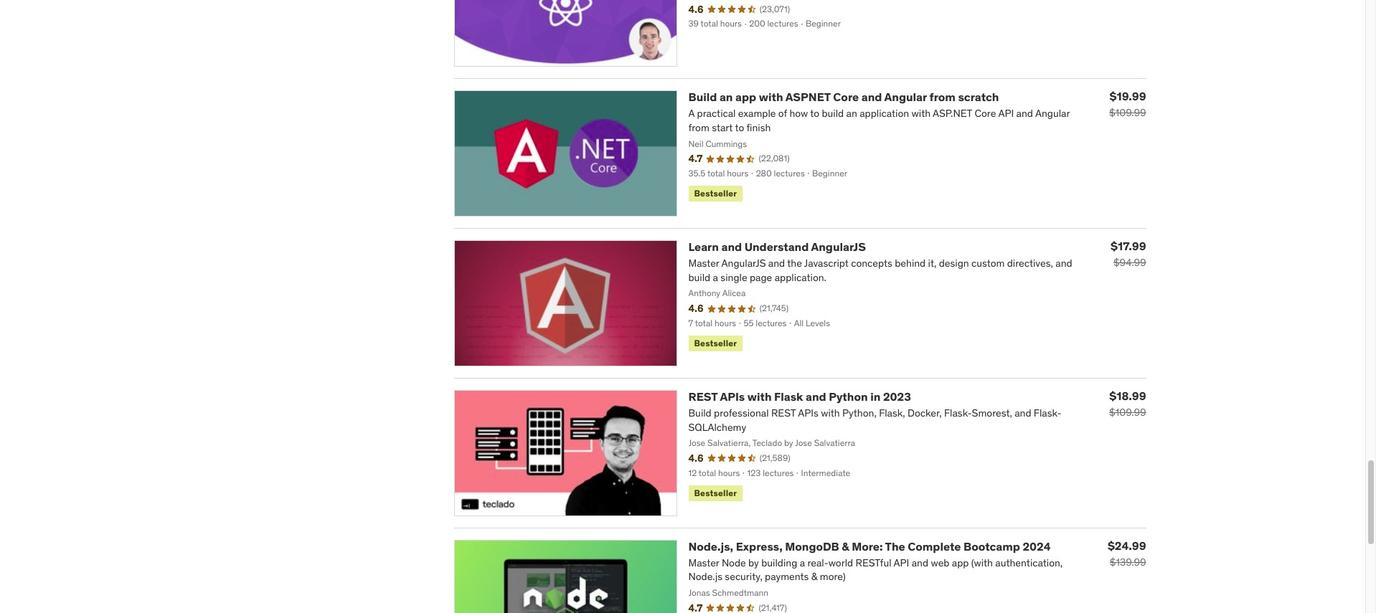 Task type: locate. For each thing, give the bounding box(es) containing it.
$18.99
[[1110, 389, 1147, 403]]

2024
[[1023, 540, 1051, 554]]

$17.99
[[1111, 239, 1147, 253]]

2 vertical spatial and
[[806, 390, 827, 404]]

complete
[[908, 540, 962, 554]]

$109.99 down $19.99
[[1110, 106, 1147, 119]]

rest
[[689, 390, 718, 404]]

1 $109.99 from the top
[[1110, 106, 1147, 119]]

and right flask
[[806, 390, 827, 404]]

node.js,
[[689, 540, 734, 554]]

1 vertical spatial with
[[748, 390, 772, 404]]

1 horizontal spatial and
[[806, 390, 827, 404]]

with right app
[[759, 90, 784, 104]]

build an app with aspnet core and angular from scratch link
[[689, 90, 1000, 104]]

0 horizontal spatial and
[[722, 240, 742, 254]]

$19.99 $109.99
[[1110, 89, 1147, 119]]

$24.99
[[1108, 539, 1147, 553]]

1 vertical spatial $109.99
[[1110, 406, 1147, 419]]

core
[[834, 90, 859, 104]]

and
[[862, 90, 883, 104], [722, 240, 742, 254], [806, 390, 827, 404]]

an
[[720, 90, 733, 104]]

2 horizontal spatial and
[[862, 90, 883, 104]]

$109.99
[[1110, 106, 1147, 119], [1110, 406, 1147, 419]]

and right core
[[862, 90, 883, 104]]

and right learn
[[722, 240, 742, 254]]

with
[[759, 90, 784, 104], [748, 390, 772, 404]]

with right apis
[[748, 390, 772, 404]]

0 vertical spatial $109.99
[[1110, 106, 1147, 119]]

rest apis with flask and python in 2023
[[689, 390, 912, 404]]

scratch
[[959, 90, 1000, 104]]

0 vertical spatial with
[[759, 90, 784, 104]]

aspnet
[[786, 90, 831, 104]]

$109.99 down $18.99
[[1110, 406, 1147, 419]]

0 vertical spatial and
[[862, 90, 883, 104]]

flask
[[775, 390, 804, 404]]

$94.99
[[1114, 256, 1147, 269]]

2 $109.99 from the top
[[1110, 406, 1147, 419]]

2023
[[884, 390, 912, 404]]

apis
[[720, 390, 745, 404]]

node.js, express, mongodb & more: the complete bootcamp 2024
[[689, 540, 1051, 554]]

in
[[871, 390, 881, 404]]

bootcamp
[[964, 540, 1021, 554]]

rest apis with flask and python in 2023 link
[[689, 390, 912, 404]]

the
[[886, 540, 906, 554]]

$24.99 $139.99
[[1108, 539, 1147, 569]]

$109.99 for $18.99
[[1110, 406, 1147, 419]]



Task type: vqa. For each thing, say whether or not it's contained in the screenshot.
'$24.99 $139.99'
yes



Task type: describe. For each thing, give the bounding box(es) containing it.
express,
[[736, 540, 783, 554]]

node.js, express, mongodb & more: the complete bootcamp 2024 link
[[689, 540, 1051, 554]]

learn and understand angularjs
[[689, 240, 866, 254]]

$18.99 $109.99
[[1110, 389, 1147, 419]]

python
[[829, 390, 868, 404]]

&
[[842, 540, 850, 554]]

angular
[[885, 90, 928, 104]]

app
[[736, 90, 757, 104]]

learn and understand angularjs link
[[689, 240, 866, 254]]

$109.99 for $19.99
[[1110, 106, 1147, 119]]

from
[[930, 90, 956, 104]]

understand
[[745, 240, 809, 254]]

1 vertical spatial and
[[722, 240, 742, 254]]

$17.99 $94.99
[[1111, 239, 1147, 269]]

more:
[[852, 540, 883, 554]]

mongodb
[[786, 540, 840, 554]]

build an app with aspnet core and angular from scratch
[[689, 90, 1000, 104]]

$139.99
[[1111, 556, 1147, 569]]

$19.99
[[1110, 89, 1147, 104]]

learn
[[689, 240, 719, 254]]

build
[[689, 90, 718, 104]]

angularjs
[[812, 240, 866, 254]]



